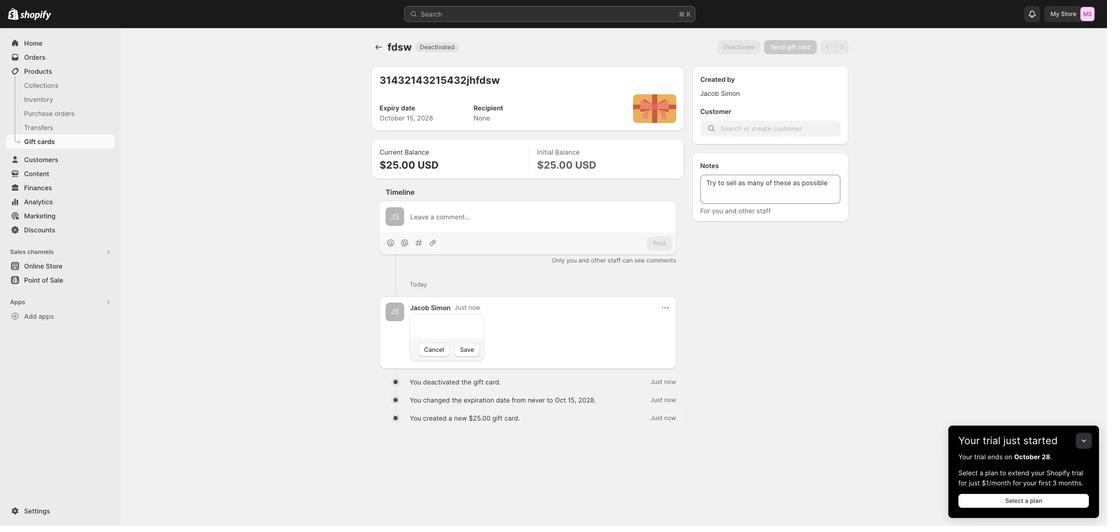 Task type: locate. For each thing, give the bounding box(es) containing it.
jacob down today at the bottom left of the page
[[410, 304, 429, 312]]

2 vertical spatial trial
[[1072, 469, 1084, 477]]

gift
[[787, 43, 797, 51], [474, 378, 484, 386], [493, 415, 503, 423]]

1 horizontal spatial jacob
[[701, 89, 719, 97]]

2 horizontal spatial $25.00
[[537, 159, 573, 171]]

2028
[[417, 114, 433, 122]]

1 you from the top
[[410, 378, 421, 386]]

your up 'first'
[[1032, 469, 1045, 477]]

a up $1/month
[[980, 469, 984, 477]]

now for you changed the expiration date from never to oct 15, 2028.
[[665, 396, 676, 404]]

new
[[454, 415, 467, 423]]

settings link
[[6, 504, 115, 518]]

created
[[701, 75, 726, 83]]

1 vertical spatial plan
[[1030, 497, 1043, 505]]

1 vertical spatial trial
[[975, 453, 986, 461]]

customer
[[701, 107, 732, 116]]

0 vertical spatial just
[[1004, 435, 1021, 447]]

previous image
[[823, 42, 833, 52]]

to
[[547, 396, 553, 405], [1000, 469, 1007, 477]]

other down add a note text box
[[739, 207, 755, 215]]

expiry date october 15, 2028
[[380, 104, 433, 122]]

0 horizontal spatial $25.00
[[380, 159, 415, 171]]

store for my store
[[1061, 10, 1077, 18]]

1 vertical spatial 15,
[[568, 396, 577, 405]]

3 you from the top
[[410, 415, 421, 423]]

your left 'first'
[[1024, 479, 1037, 487]]

select down select a plan to extend your shopify trial for just $1/month for your first 3 months.
[[1006, 497, 1024, 505]]

0 horizontal spatial other
[[591, 257, 606, 264]]

plan up $1/month
[[986, 469, 999, 477]]

Add a note text field
[[701, 175, 841, 204]]

0 vertical spatial jacob
[[701, 89, 719, 97]]

15, right oct in the bottom right of the page
[[568, 396, 577, 405]]

deactivate button
[[718, 40, 761, 54]]

gift up expiration
[[474, 378, 484, 386]]

date left from
[[496, 396, 510, 405]]

gift down you changed the expiration date from never to oct 15, 2028.
[[493, 415, 503, 423]]

2 vertical spatial you
[[410, 415, 421, 423]]

expiration
[[464, 396, 494, 405]]

just up on
[[1004, 435, 1021, 447]]

apps
[[39, 312, 54, 320]]

your inside dropdown button
[[959, 435, 980, 447]]

and
[[725, 207, 737, 215], [579, 257, 589, 264]]

1 vertical spatial october
[[1015, 453, 1041, 461]]

0 vertical spatial select
[[959, 469, 978, 477]]

your trial ends on october 28 .
[[959, 453, 1053, 461]]

usd for current balance $25.00 usd
[[418, 159, 439, 171]]

point of sale link
[[6, 273, 115, 287]]

plan for select a plan
[[1030, 497, 1043, 505]]

staff for only you and other staff can see comments
[[608, 257, 621, 264]]

simon up cancel
[[431, 304, 451, 312]]

1 just now from the top
[[651, 378, 676, 386]]

balance for initial balance $25.00 usd
[[555, 148, 580, 156]]

just inside dropdown button
[[1004, 435, 1021, 447]]

to left oct in the bottom right of the page
[[547, 396, 553, 405]]

1 horizontal spatial other
[[739, 207, 755, 215]]

point of sale
[[24, 276, 63, 284]]

.
[[1051, 453, 1053, 461]]

1 horizontal spatial for
[[1013, 479, 1022, 487]]

sale
[[50, 276, 63, 284]]

and right for
[[725, 207, 737, 215]]

1 vertical spatial date
[[496, 396, 510, 405]]

1 horizontal spatial october
[[1015, 453, 1041, 461]]

0 vertical spatial you
[[712, 207, 723, 215]]

orders
[[24, 53, 45, 61]]

transfers
[[24, 124, 53, 132]]

staff left can
[[608, 257, 621, 264]]

plan inside select a plan link
[[1030, 497, 1043, 505]]

0 horizontal spatial and
[[579, 257, 589, 264]]

0 horizontal spatial jacob
[[410, 304, 429, 312]]

$25.00
[[380, 159, 415, 171], [537, 159, 573, 171], [469, 415, 491, 423]]

balance right initial
[[555, 148, 580, 156]]

first
[[1039, 479, 1051, 487]]

0 vertical spatial just now
[[651, 378, 676, 386]]

0 horizontal spatial date
[[401, 104, 415, 112]]

transfers link
[[6, 121, 115, 135]]

post
[[653, 240, 666, 247]]

gift left card
[[787, 43, 797, 51]]

your
[[959, 435, 980, 447], [959, 453, 973, 461]]

card.
[[486, 378, 501, 386], [505, 415, 520, 423]]

0 horizontal spatial just
[[969, 479, 980, 487]]

you created a new $25.00 gift card.
[[410, 415, 520, 423]]

1 horizontal spatial just
[[1004, 435, 1021, 447]]

you for only
[[567, 257, 577, 264]]

date right expiry
[[401, 104, 415, 112]]

collections
[[24, 81, 58, 89]]

2028.
[[578, 396, 596, 405]]

1 usd from the left
[[418, 159, 439, 171]]

my store image
[[1081, 7, 1095, 21]]

$25.00 inside the initial balance $25.00 usd
[[537, 159, 573, 171]]

you for you deactivated the gift card.
[[410, 378, 421, 386]]

for left $1/month
[[959, 479, 967, 487]]

trial left ends
[[975, 453, 986, 461]]

save button
[[454, 343, 480, 357]]

0 vertical spatial staff
[[757, 207, 771, 215]]

for down extend
[[1013, 479, 1022, 487]]

october inside expiry date october 15, 2028
[[380, 114, 405, 122]]

content link
[[6, 167, 115, 181]]

$25.00 down initial
[[537, 159, 573, 171]]

2 you from the top
[[410, 396, 421, 405]]

2 just now from the top
[[651, 396, 676, 404]]

$25.00 down expiration
[[469, 415, 491, 423]]

1 horizontal spatial simon
[[721, 89, 740, 97]]

your
[[1032, 469, 1045, 477], [1024, 479, 1037, 487]]

staff
[[757, 207, 771, 215], [608, 257, 621, 264]]

card. up you changed the expiration date from never to oct 15, 2028.
[[486, 378, 501, 386]]

just for you changed the expiration date from never to oct 15, 2028.
[[651, 396, 663, 404]]

you deactivated the gift card.
[[410, 378, 501, 386]]

0 vertical spatial date
[[401, 104, 415, 112]]

1 horizontal spatial plan
[[1030, 497, 1043, 505]]

point
[[24, 276, 40, 284]]

1 horizontal spatial staff
[[757, 207, 771, 215]]

1 horizontal spatial to
[[1000, 469, 1007, 477]]

october down expiry
[[380, 114, 405, 122]]

0 horizontal spatial balance
[[405, 148, 429, 156]]

⌘ k
[[679, 10, 691, 18]]

timeline
[[386, 188, 415, 196]]

0 vertical spatial plan
[[986, 469, 999, 477]]

other
[[739, 207, 755, 215], [591, 257, 606, 264]]

a
[[449, 415, 452, 423], [980, 469, 984, 477], [1025, 497, 1029, 505]]

a down select a plan to extend your shopify trial for just $1/month for your first 3 months.
[[1025, 497, 1029, 505]]

next image
[[837, 42, 847, 52]]

october inside your trial just started element
[[1015, 453, 1041, 461]]

1 vertical spatial avatar with initials j s image
[[386, 303, 404, 321]]

never
[[528, 396, 545, 405]]

1 vertical spatial just now
[[651, 396, 676, 404]]

marketing
[[24, 212, 56, 220]]

trial inside select a plan to extend your shopify trial for just $1/month for your first 3 months.
[[1072, 469, 1084, 477]]

staff down add a note text box
[[757, 207, 771, 215]]

now
[[469, 304, 481, 312], [665, 378, 676, 386], [665, 396, 676, 404], [665, 415, 676, 422]]

balance inside the initial balance $25.00 usd
[[555, 148, 580, 156]]

you
[[712, 207, 723, 215], [567, 257, 577, 264]]

you right for
[[712, 207, 723, 215]]

usd inside the initial balance $25.00 usd
[[575, 159, 597, 171]]

shopify image
[[8, 8, 19, 20]]

channels
[[27, 248, 54, 256]]

and right the only
[[579, 257, 589, 264]]

balance right current
[[405, 148, 429, 156]]

online store button
[[0, 259, 121, 273]]

the for expiration
[[452, 396, 462, 405]]

select down your trial ends on october 28 .
[[959, 469, 978, 477]]

simon down by
[[721, 89, 740, 97]]

0 horizontal spatial gift
[[474, 378, 484, 386]]

you left changed
[[410, 396, 421, 405]]

0 vertical spatial gift
[[787, 43, 797, 51]]

products
[[24, 67, 52, 75]]

just now for never
[[651, 396, 676, 404]]

trial up ends
[[983, 435, 1001, 447]]

0 vertical spatial to
[[547, 396, 553, 405]]

online
[[24, 262, 44, 270]]

a inside select a plan to extend your shopify trial for just $1/month for your first 3 months.
[[980, 469, 984, 477]]

2 usd from the left
[[575, 159, 597, 171]]

simon for jacob simon just now
[[431, 304, 451, 312]]

1 vertical spatial card.
[[505, 415, 520, 423]]

1 vertical spatial the
[[452, 396, 462, 405]]

2 vertical spatial gift
[[493, 415, 503, 423]]

avatar with initials j s image
[[386, 207, 405, 226], [386, 303, 404, 321]]

recipient none
[[474, 104, 503, 122]]

customers link
[[6, 153, 115, 167]]

for you and other staff
[[701, 207, 771, 215]]

1 vertical spatial store
[[46, 262, 62, 270]]

point of sale button
[[0, 273, 121, 287]]

1 horizontal spatial a
[[980, 469, 984, 477]]

1 vertical spatial simon
[[431, 304, 451, 312]]

15, left '2028'
[[407, 114, 415, 122]]

card. down from
[[505, 415, 520, 423]]

0 horizontal spatial staff
[[608, 257, 621, 264]]

notes
[[701, 162, 719, 170]]

home
[[24, 39, 42, 47]]

0 vertical spatial store
[[1061, 10, 1077, 18]]

⌘
[[679, 10, 685, 18]]

$25.00 inside current balance $25.00 usd
[[380, 159, 415, 171]]

my
[[1051, 10, 1060, 18]]

store right my
[[1061, 10, 1077, 18]]

plan inside select a plan to extend your shopify trial for just $1/month for your first 3 months.
[[986, 469, 999, 477]]

2 vertical spatial a
[[1025, 497, 1029, 505]]

1 horizontal spatial and
[[725, 207, 737, 215]]

1 your from the top
[[959, 435, 980, 447]]

you left created
[[410, 415, 421, 423]]

2 horizontal spatial gift
[[787, 43, 797, 51]]

trial up the months.
[[1072, 469, 1084, 477]]

1 balance from the left
[[405, 148, 429, 156]]

1 vertical spatial you
[[410, 396, 421, 405]]

1 vertical spatial select
[[1006, 497, 1024, 505]]

store up sale
[[46, 262, 62, 270]]

balance inside current balance $25.00 usd
[[405, 148, 429, 156]]

0 horizontal spatial 15,
[[407, 114, 415, 122]]

$25.00 for current balance $25.00 usd
[[380, 159, 415, 171]]

see
[[635, 257, 645, 264]]

the up expiration
[[462, 378, 472, 386]]

just left $1/month
[[969, 479, 980, 487]]

you left deactivated on the left of page
[[410, 378, 421, 386]]

$25.00 down current
[[380, 159, 415, 171]]

your left ends
[[959, 453, 973, 461]]

you right the only
[[567, 257, 577, 264]]

changed
[[423, 396, 450, 405]]

1 vertical spatial your
[[959, 453, 973, 461]]

0 horizontal spatial plan
[[986, 469, 999, 477]]

0 vertical spatial and
[[725, 207, 737, 215]]

Leave a comment... text field
[[411, 212, 670, 222]]

date inside expiry date october 15, 2028
[[401, 104, 415, 112]]

0 horizontal spatial usd
[[418, 159, 439, 171]]

1 vertical spatial staff
[[608, 257, 621, 264]]

store inside online store link
[[46, 262, 62, 270]]

only
[[552, 257, 565, 264]]

jacob down created
[[701, 89, 719, 97]]

1 horizontal spatial gift
[[493, 415, 503, 423]]

initial balance $25.00 usd
[[537, 148, 597, 171]]

usd
[[418, 159, 439, 171], [575, 159, 597, 171]]

post button
[[647, 236, 672, 251]]

1 horizontal spatial store
[[1061, 10, 1077, 18]]

plan down 'first'
[[1030, 497, 1043, 505]]

settings
[[24, 507, 50, 515]]

3 just now from the top
[[651, 415, 676, 422]]

1 vertical spatial other
[[591, 257, 606, 264]]

0 vertical spatial october
[[380, 114, 405, 122]]

2 horizontal spatial a
[[1025, 497, 1029, 505]]

0 vertical spatial card.
[[486, 378, 501, 386]]

0 vertical spatial the
[[462, 378, 472, 386]]

october up extend
[[1015, 453, 1041, 461]]

add apps
[[24, 312, 54, 320]]

2 for from the left
[[1013, 479, 1022, 487]]

a for select a plan to extend your shopify trial for just $1/month for your first 3 months.
[[980, 469, 984, 477]]

1 vertical spatial a
[[980, 469, 984, 477]]

0 vertical spatial avatar with initials j s image
[[386, 207, 405, 226]]

0 vertical spatial other
[[739, 207, 755, 215]]

1 horizontal spatial date
[[496, 396, 510, 405]]

trial inside dropdown button
[[983, 435, 1001, 447]]

now for you created a new $25.00 gift card.
[[665, 415, 676, 422]]

1 horizontal spatial usd
[[575, 159, 597, 171]]

the down the you deactivated the gift card.
[[452, 396, 462, 405]]

other left can
[[591, 257, 606, 264]]

0 vertical spatial 15,
[[407, 114, 415, 122]]

your up your trial ends on october 28 .
[[959, 435, 980, 447]]

0 vertical spatial your
[[959, 435, 980, 447]]

1 horizontal spatial you
[[712, 207, 723, 215]]

balance
[[405, 148, 429, 156], [555, 148, 580, 156]]

0 horizontal spatial a
[[449, 415, 452, 423]]

just now
[[651, 378, 676, 386], [651, 396, 676, 404], [651, 415, 676, 422]]

plan
[[986, 469, 999, 477], [1030, 497, 1043, 505]]

1 vertical spatial to
[[1000, 469, 1007, 477]]

1 horizontal spatial 15,
[[568, 396, 577, 405]]

1 vertical spatial just
[[969, 479, 980, 487]]

2 vertical spatial just now
[[651, 415, 676, 422]]

0 vertical spatial trial
[[983, 435, 1001, 447]]

1 horizontal spatial card.
[[505, 415, 520, 423]]

0 vertical spatial simon
[[721, 89, 740, 97]]

you for for
[[712, 207, 723, 215]]

0 horizontal spatial simon
[[431, 304, 451, 312]]

1 horizontal spatial balance
[[555, 148, 580, 156]]

just for you deactivated the gift card.
[[651, 378, 663, 386]]

0 horizontal spatial for
[[959, 479, 967, 487]]

now for you deactivated the gift card.
[[665, 378, 676, 386]]

to up $1/month
[[1000, 469, 1007, 477]]

0 vertical spatial you
[[410, 378, 421, 386]]

1 horizontal spatial select
[[1006, 497, 1024, 505]]

1 vertical spatial your
[[1024, 479, 1037, 487]]

a left "new"
[[449, 415, 452, 423]]

15, inside expiry date october 15, 2028
[[407, 114, 415, 122]]

and for for
[[725, 207, 737, 215]]

2 your from the top
[[959, 453, 973, 461]]

0 horizontal spatial select
[[959, 469, 978, 477]]

simon
[[721, 89, 740, 97], [431, 304, 451, 312]]

now inside jacob simon just now
[[469, 304, 481, 312]]

2 balance from the left
[[555, 148, 580, 156]]

months.
[[1059, 479, 1084, 487]]

by
[[728, 75, 735, 83]]

0 horizontal spatial october
[[380, 114, 405, 122]]

0 horizontal spatial card.
[[486, 378, 501, 386]]

0 horizontal spatial you
[[567, 257, 577, 264]]

jacob
[[701, 89, 719, 97], [410, 304, 429, 312]]

1 vertical spatial jacob
[[410, 304, 429, 312]]

1 vertical spatial you
[[567, 257, 577, 264]]

1 vertical spatial and
[[579, 257, 589, 264]]

3
[[1053, 479, 1057, 487]]

select inside select a plan to extend your shopify trial for just $1/month for your first 3 months.
[[959, 469, 978, 477]]

0 horizontal spatial store
[[46, 262, 62, 270]]

usd inside current balance $25.00 usd
[[418, 159, 439, 171]]



Task type: vqa. For each thing, say whether or not it's contained in the screenshot.
the Online Store image at the left of the page
no



Task type: describe. For each thing, give the bounding box(es) containing it.
save
[[460, 346, 474, 354]]

finances
[[24, 184, 52, 192]]

select a plan link
[[959, 494, 1089, 508]]

select a plan
[[1006, 497, 1043, 505]]

none
[[474, 114, 490, 122]]

for
[[701, 207, 710, 215]]

recipient
[[474, 104, 503, 112]]

$1/month
[[982, 479, 1011, 487]]

online store link
[[6, 259, 115, 273]]

1 avatar with initials j s image from the top
[[386, 207, 405, 226]]

31432143215432jhfdsw button
[[380, 74, 500, 86]]

online store
[[24, 262, 62, 270]]

jacob for jacob simon just now
[[410, 304, 429, 312]]

shopify
[[1047, 469, 1071, 477]]

just inside select a plan to extend your shopify trial for just $1/month for your first 3 months.
[[969, 479, 980, 487]]

plan for select a plan to extend your shopify trial for just $1/month for your first 3 months.
[[986, 469, 999, 477]]

add
[[24, 312, 37, 320]]

1 horizontal spatial $25.00
[[469, 415, 491, 423]]

cancel
[[424, 346, 444, 354]]

balance for current balance $25.00 usd
[[405, 148, 429, 156]]

jacob simon
[[701, 89, 740, 97]]

you for you created a new $25.00 gift card.
[[410, 415, 421, 423]]

extend
[[1009, 469, 1030, 477]]

usd for initial balance $25.00 usd
[[575, 159, 597, 171]]

31432143215432jhfdsw
[[380, 74, 500, 86]]

sales channels
[[10, 248, 54, 256]]

trial for just
[[983, 435, 1001, 447]]

apps
[[10, 298, 25, 306]]

marketing link
[[6, 209, 115, 223]]

staff for for you and other staff
[[757, 207, 771, 215]]

trial for ends
[[975, 453, 986, 461]]

and for only
[[579, 257, 589, 264]]

sales channels button
[[6, 245, 115, 259]]

Search or create customer text field
[[721, 121, 841, 137]]

add apps button
[[6, 309, 115, 323]]

gift cards link
[[6, 135, 115, 149]]

send gift card button
[[765, 40, 817, 54]]

products link
[[6, 64, 115, 78]]

0 vertical spatial a
[[449, 415, 452, 423]]

orders link
[[6, 50, 115, 64]]

customers
[[24, 156, 58, 164]]

you changed the expiration date from never to oct 15, 2028.
[[410, 396, 596, 405]]

purchase
[[24, 110, 53, 118]]

2 avatar with initials j s image from the top
[[386, 303, 404, 321]]

purchase orders link
[[6, 106, 115, 121]]

initial
[[537, 148, 554, 156]]

just for you created a new $25.00 gift card.
[[651, 415, 663, 422]]

analytics link
[[6, 195, 115, 209]]

oct
[[555, 396, 566, 405]]

expiry
[[380, 104, 400, 112]]

home link
[[6, 36, 115, 50]]

just inside jacob simon just now
[[455, 304, 467, 312]]

your trial just started
[[959, 435, 1058, 447]]

simon for jacob simon
[[721, 89, 740, 97]]

select for select a plan
[[1006, 497, 1024, 505]]

$25.00 for initial balance $25.00 usd
[[537, 159, 573, 171]]

1 for from the left
[[959, 479, 967, 487]]

inventory link
[[6, 92, 115, 106]]

a for select a plan
[[1025, 497, 1029, 505]]

gift inside "button"
[[787, 43, 797, 51]]

deactivated
[[420, 43, 455, 51]]

0 horizontal spatial to
[[547, 396, 553, 405]]

other for only
[[591, 257, 606, 264]]

cancel button
[[418, 343, 450, 357]]

store for online store
[[46, 262, 62, 270]]

your for your trial just started
[[959, 435, 980, 447]]

purchase orders
[[24, 110, 75, 118]]

orders
[[55, 110, 75, 118]]

collections link
[[6, 78, 115, 92]]

the for gift
[[462, 378, 472, 386]]

your trial just started element
[[949, 452, 1100, 518]]

card
[[798, 43, 811, 51]]

created
[[423, 415, 447, 423]]

you for you changed the expiration date from never to oct 15, 2028.
[[410, 396, 421, 405]]

from
[[512, 396, 526, 405]]

gift cards
[[24, 138, 55, 146]]

deactivate
[[724, 43, 755, 51]]

gift
[[24, 138, 36, 146]]

finances link
[[6, 181, 115, 195]]

your for your trial ends on october 28 .
[[959, 453, 973, 461]]

cards
[[37, 138, 55, 146]]

content
[[24, 170, 49, 178]]

started
[[1024, 435, 1058, 447]]

apps button
[[6, 295, 115, 309]]

shopify image
[[20, 10, 51, 20]]

k
[[687, 10, 691, 18]]

send gift card
[[771, 43, 811, 51]]

jacob for jacob simon
[[701, 89, 719, 97]]

jacob simon just now
[[410, 304, 481, 312]]

analytics
[[24, 198, 53, 206]]

your trial just started button
[[949, 426, 1100, 447]]

1 vertical spatial gift
[[474, 378, 484, 386]]

search
[[421, 10, 442, 18]]

send
[[771, 43, 786, 51]]

comments
[[647, 257, 676, 264]]

0 vertical spatial your
[[1032, 469, 1045, 477]]

just now for card.
[[651, 415, 676, 422]]

to inside select a plan to extend your shopify trial for just $1/month for your first 3 months.
[[1000, 469, 1007, 477]]

ends
[[988, 453, 1003, 461]]

other for for
[[739, 207, 755, 215]]

select for select a plan to extend your shopify trial for just $1/month for your first 3 months.
[[959, 469, 978, 477]]

discounts
[[24, 226, 55, 234]]

of
[[42, 276, 48, 284]]



